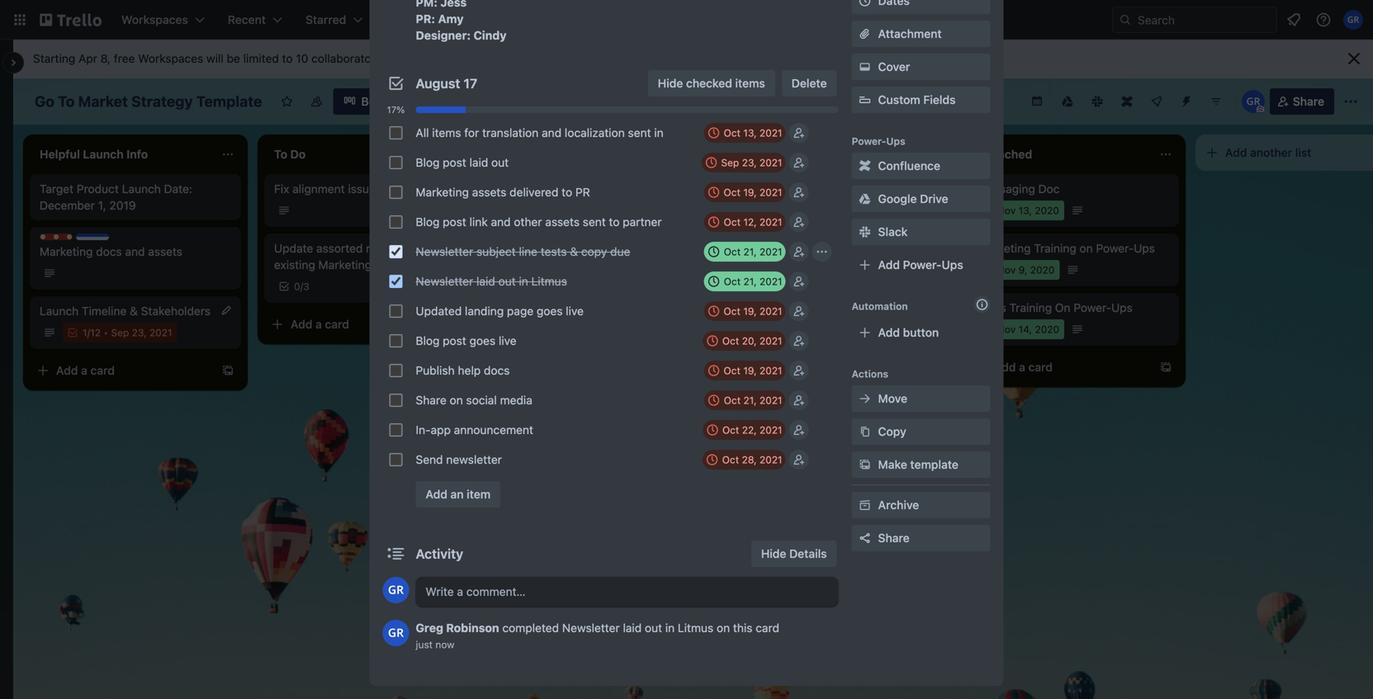 Task type: locate. For each thing, give the bounding box(es) containing it.
1 vertical spatial assets
[[546, 215, 580, 229]]

on left social
[[450, 394, 463, 407]]

0 vertical spatial share
[[1294, 95, 1325, 108]]

oct 19, 2021 up aug
[[724, 187, 783, 198]]

2021 for newsletter laid out in litmus
[[760, 276, 783, 287]]

1 oct 19, 2021 from the top
[[724, 187, 783, 198]]

nov down messaging
[[998, 205, 1016, 216]]

2021 for share on social media
[[760, 395, 783, 406]]

2 sm image from the top
[[857, 224, 874, 240]]

newsletter up jul 31, 2020
[[775, 575, 833, 589]]

1 jul from the top
[[763, 264, 777, 276]]

1 horizontal spatial in
[[654, 126, 664, 140]]

1 vertical spatial 13,
[[1019, 205, 1033, 216]]

oct 21, 2021 for &
[[724, 246, 783, 258]]

copy
[[582, 245, 607, 259]]

marketing up nov 9, 2020 checkbox
[[978, 242, 1031, 255]]

2 oct 19, 2021 button from the top
[[704, 302, 786, 321]]

sep 23, 2021
[[722, 157, 783, 169]]

0 horizontal spatial items
[[432, 126, 461, 140]]

2021 up sep 23, 2021
[[760, 127, 783, 139]]

announcement right -
[[806, 242, 887, 255]]

search image
[[1119, 13, 1133, 26]]

10
[[296, 52, 308, 65]]

& up 1 / 12 • sep 23, 2021
[[130, 304, 138, 318]]

0 vertical spatial /
[[300, 281, 303, 292]]

share for share button to the bottom
[[879, 532, 910, 545]]

oct 19, 2021 button down oct 20, 2021 button
[[704, 361, 786, 381]]

oct left social
[[724, 187, 741, 198]]

color: red, title: none image
[[40, 234, 73, 240]]

/ down existing
[[300, 281, 303, 292]]

1 oct 21, 2021 from the top
[[724, 246, 783, 258]]

2 horizontal spatial share
[[1294, 95, 1325, 108]]

blog post link and other assets sent to partner
[[416, 215, 662, 229]]

attachment button
[[852, 21, 991, 47]]

share button left the show menu image
[[1270, 88, 1335, 115]]

items right 'all'
[[432, 126, 461, 140]]

13, for nov
[[1019, 205, 1033, 216]]

newsletter laid out in litmus
[[416, 275, 567, 288]]

3 oct 19, 2021 from the top
[[724, 365, 783, 377]]

sent down gather customer quotes/testimonials link
[[583, 215, 606, 229]]

1 horizontal spatial share button
[[1270, 88, 1335, 115]]

1 horizontal spatial sent
[[628, 126, 651, 140]]

1 vertical spatial in-
[[416, 423, 431, 437]]

2 vertical spatial to
[[609, 215, 620, 229]]

Jul 19, 2020 checkbox
[[744, 260, 825, 280]]

0 horizontal spatial litmus
[[532, 275, 567, 288]]

oct 21, 2021 button for &
[[704, 242, 786, 262]]

social
[[466, 394, 497, 407]]

share button down archive link
[[852, 525, 991, 552]]

oct 21, 2021 up app
[[724, 276, 783, 287]]

1 vertical spatial items
[[432, 126, 461, 140]]

0 horizontal spatial 13,
[[744, 127, 757, 139]]

2021 for updated landing page goes live
[[760, 306, 783, 317]]

0 vertical spatial jul
[[763, 264, 777, 276]]

nov inside checkbox
[[998, 205, 1016, 216]]

oct 21, 2021 button down oct 12, 2021 button
[[704, 242, 786, 262]]

2020 inside nov 13, 2020 checkbox
[[1035, 205, 1060, 216]]

actions
[[852, 368, 889, 380]]

oct 20, 2021 button
[[703, 331, 786, 351]]

0 horizontal spatial live
[[499, 334, 517, 348]]

laid down for on the top left of the page
[[470, 156, 488, 169]]

create from template… image
[[691, 235, 704, 249], [1160, 361, 1173, 374], [221, 364, 235, 378]]

0 horizontal spatial sent
[[583, 215, 606, 229]]

hide details link
[[752, 541, 837, 568]]

sent for to
[[583, 215, 606, 229]]

workspace visible image
[[310, 95, 323, 108]]

sm image inside archive link
[[857, 497, 874, 514]]

doc
[[1039, 182, 1060, 196]]

sm image for google drive
[[857, 191, 874, 207]]

2 horizontal spatial greg robinson (gregrobinson96) image
[[1344, 10, 1364, 30]]

create button
[[479, 7, 535, 33]]

pr
[[576, 185, 590, 199]]

1 horizontal spatial greg robinson (gregrobinson96) image
[[1242, 90, 1265, 113]]

21, for newsletter subject line tests & copy due
[[744, 246, 757, 258]]

greg robinson (gregrobinson96) image up add another list
[[1242, 90, 1265, 113]]

oct up oct 22, 2021 button
[[724, 395, 741, 406]]

sm image inside copy link
[[857, 424, 874, 440]]

announcement up jul 23, 2020
[[783, 301, 864, 315]]

alignment
[[293, 182, 345, 196]]

2 vertical spatial nov
[[998, 324, 1016, 335]]

2021 for marketing assets delivered to pr
[[760, 187, 783, 198]]

litmus down tests
[[532, 275, 567, 288]]

post down for on the top left of the page
[[443, 156, 467, 169]]

2020 down promotion
[[800, 205, 825, 216]]

oct for live
[[723, 335, 740, 347]]

aug 21, 2020
[[763, 205, 825, 216]]

live right page
[[566, 304, 584, 318]]

customer
[[548, 182, 599, 196]]

1 vertical spatial oct 19, 2021 button
[[704, 302, 786, 321]]

add a card down 3
[[291, 318, 349, 331]]

19, for publish help docs
[[744, 365, 757, 377]]

to down gather customer quotes/testimonials link
[[609, 215, 620, 229]]

2021 up app
[[760, 276, 783, 287]]

13, inside button
[[744, 127, 757, 139]]

2020 down 'doc'
[[1035, 205, 1060, 216]]

0 horizontal spatial /
[[87, 327, 90, 339]]

3 oct 21, 2021 button from the top
[[704, 391, 786, 411]]

2 vertical spatial oct 21, 2021 button
[[704, 391, 786, 411]]

amy
[[438, 12, 464, 26]]

oct for translation
[[724, 127, 741, 139]]

marketing down blog post laid out
[[416, 185, 469, 199]]

2020 inside jul 19, 2020 "checkbox"
[[796, 264, 820, 276]]

•
[[104, 327, 108, 339]]

3 oct 19, 2021 button from the top
[[704, 361, 786, 381]]

sales training on power-ups
[[978, 301, 1133, 315]]

0 vertical spatial oct 19, 2021 button
[[704, 183, 786, 202]]

jul left "31,"
[[763, 598, 777, 610]]

greg robinson (gregrobinson96) image right open information menu image
[[1344, 10, 1364, 30]]

laid down write a comment text box
[[623, 622, 642, 635]]

star or unstar board image
[[280, 95, 294, 108]]

1 vertical spatial /
[[87, 327, 90, 339]]

Aug 21, 2020 checkbox
[[744, 201, 830, 221]]

0 horizontal spatial &
[[130, 304, 138, 318]]

/pricing
[[395, 182, 435, 196]]

Nov 9, 2020 checkbox
[[978, 260, 1060, 280]]

2020 inside jul 23, 2020 checkbox
[[797, 324, 822, 335]]

2 vertical spatial and
[[125, 245, 145, 259]]

2021 down stakeholders
[[149, 327, 172, 339]]

Write a comment text field
[[416, 577, 839, 607]]

0 horizontal spatial to
[[282, 52, 293, 65]]

training for sales
[[1010, 301, 1053, 315]]

sm image inside make template link
[[857, 457, 874, 473]]

1 horizontal spatial sep
[[722, 157, 740, 169]]

1 oct 19, 2021 button from the top
[[704, 183, 786, 202]]

21, inside the aug 21, 2020 checkbox
[[784, 205, 798, 216]]

oct 21, 2021 button
[[704, 242, 786, 262], [704, 272, 786, 292], [704, 391, 786, 411]]

1 vertical spatial jul
[[763, 324, 777, 335]]

2021 up jul 19, 2020 "checkbox"
[[760, 246, 783, 258]]

share for share button to the right
[[1294, 95, 1325, 108]]

2020 for messaging doc
[[1035, 205, 1060, 216]]

oct for tests
[[724, 246, 741, 258]]

blog for blog post goes live
[[416, 334, 440, 348]]

1 vertical spatial oct 19, 2021
[[724, 306, 783, 317]]

automation
[[852, 301, 908, 312]]

marketing
[[416, 185, 469, 199], [978, 242, 1031, 255], [40, 245, 93, 259], [319, 258, 372, 272]]

2020 inside nov 14, 2020 option
[[1035, 324, 1060, 335]]

oct 19, 2021 button up oct 20, 2021 button
[[704, 302, 786, 321]]

launch
[[122, 182, 161, 196], [40, 304, 79, 318]]

0 vertical spatial in-
[[744, 301, 758, 315]]

1 vertical spatial hide
[[762, 547, 787, 561]]

1 vertical spatial oct 21, 2021
[[724, 276, 783, 287]]

docs inside august 17 group
[[484, 364, 510, 378]]

1 horizontal spatial and
[[491, 215, 511, 229]]

3 sm image from the top
[[857, 497, 874, 514]]

3 jul from the top
[[763, 598, 777, 610]]

2020 for email newsletter
[[796, 598, 821, 610]]

0 horizontal spatial hide
[[658, 76, 683, 90]]

live down updated landing page goes live
[[499, 334, 517, 348]]

0 horizontal spatial in
[[519, 275, 529, 288]]

nov
[[998, 205, 1016, 216], [998, 264, 1016, 276], [998, 324, 1016, 335]]

21, for share on social media
[[744, 395, 757, 406]]

2021 inside button
[[760, 216, 783, 228]]

all items for translation and localization sent in
[[416, 126, 664, 140]]

2 horizontal spatial create from template… image
[[1160, 361, 1173, 374]]

market
[[78, 93, 128, 110]]

1 vertical spatial to
[[562, 185, 573, 199]]

2020 right the 9, on the top right
[[1031, 264, 1055, 276]]

In-app announcement checkbox
[[390, 424, 403, 437]]

oct for and
[[724, 216, 741, 228]]

2020 inside the jul 31, 2020 checkbox
[[796, 598, 821, 610]]

0 horizontal spatial share button
[[852, 525, 991, 552]]

sm image left the copy
[[857, 424, 874, 440]]

post for link
[[443, 215, 467, 229]]

3 nov from the top
[[998, 324, 1016, 335]]

1 oct 21, 2021 button from the top
[[704, 242, 786, 262]]

1 sm image from the top
[[857, 59, 874, 75]]

oct 19, 2021 button
[[704, 183, 786, 202], [704, 302, 786, 321], [704, 361, 786, 381]]

0 vertical spatial &
[[570, 245, 578, 259]]

2 vertical spatial assets
[[148, 245, 182, 259]]

oct 21, 2021 button up oct 22, 2021 button
[[704, 391, 786, 411]]

items inside august 17 group
[[432, 126, 461, 140]]

23, down in-app announcement on the top
[[780, 324, 795, 335]]

hide for hide checked items
[[658, 76, 683, 90]]

a down 1
[[81, 364, 87, 378]]

gather
[[509, 182, 545, 196]]

2021 up aug
[[760, 187, 783, 198]]

0 horizontal spatial in-
[[416, 423, 431, 437]]

23, down launch timeline & stakeholders link
[[132, 327, 147, 339]]

19,
[[744, 187, 757, 198], [780, 264, 793, 276], [744, 306, 757, 317], [744, 365, 757, 377]]

0 vertical spatial oct 21, 2021
[[724, 246, 783, 258]]

1 vertical spatial greg robinson (gregrobinson96) image
[[1242, 90, 1265, 113]]

sep right •
[[111, 327, 129, 339]]

and
[[542, 126, 562, 140], [491, 215, 511, 229], [125, 245, 145, 259]]

2 horizontal spatial in
[[666, 622, 675, 635]]

oct left 28,
[[723, 454, 739, 466]]

Publish help docs checkbox
[[390, 364, 403, 378]]

oct up oct 20, 2021 button
[[724, 306, 741, 317]]

a down nov 14, 2020 option
[[1019, 361, 1026, 374]]

0 vertical spatial 13,
[[744, 127, 757, 139]]

oct 19, 2021 for pr
[[724, 187, 783, 198]]

23, up social
[[742, 157, 757, 169]]

oct 19, 2021 button up oct 12, 2021 button
[[704, 183, 786, 202]]

on down "messaging doc" 'link'
[[1080, 242, 1093, 255]]

oct 19, 2021 button for live
[[704, 302, 786, 321]]

sm image for cover
[[857, 59, 874, 75]]

All items for translation and localization sent in checkbox
[[390, 126, 403, 140]]

23, inside checkbox
[[780, 324, 795, 335]]

app
[[758, 301, 780, 315]]

1 vertical spatial oct 21, 2021 button
[[704, 272, 786, 292]]

1 nov from the top
[[998, 205, 1016, 216]]

target product launch date: december 1, 2019
[[40, 182, 192, 212]]

on inside greg robinson completed newsletter laid out in litmus on this card just now
[[717, 622, 730, 635]]

sep inside button
[[722, 157, 740, 169]]

oct inside button
[[724, 216, 741, 228]]

0 vertical spatial hide
[[658, 76, 683, 90]]

2021 for blog post link and other assets sent to partner
[[760, 216, 783, 228]]

other
[[514, 215, 542, 229]]

share left the show menu image
[[1294, 95, 1325, 108]]

on inside august 17 group
[[450, 394, 463, 407]]

oct down oct 12, 2021 button
[[724, 246, 741, 258]]

2 oct 19, 2021 from the top
[[724, 306, 783, 317]]

21, right aug
[[784, 205, 798, 216]]

oct 22, 2021 button
[[703, 420, 786, 440]]

2 vertical spatial sm image
[[857, 497, 874, 514]]

jul for post
[[763, 264, 777, 276]]

post for goes
[[443, 334, 467, 348]]

sm image inside the cover 'link'
[[857, 59, 874, 75]]

1 vertical spatial share
[[416, 394, 447, 407]]

0 horizontal spatial share
[[416, 394, 447, 407]]

blog for blog post link and other assets sent to partner
[[416, 215, 440, 229]]

sm image
[[857, 158, 874, 174], [857, 191, 874, 207], [814, 244, 831, 260], [857, 391, 874, 407], [857, 424, 874, 440], [857, 457, 874, 473]]

0 horizontal spatial sep
[[111, 327, 129, 339]]

go
[[35, 93, 54, 110]]

1 horizontal spatial hide
[[762, 547, 787, 561]]

Newsletter subject line tests & copy due checkbox
[[390, 245, 403, 259]]

marketing for marketing assets delivered to pr
[[416, 185, 469, 199]]

updated
[[416, 304, 462, 318]]

21, left jul 19, 2020
[[744, 276, 757, 287]]

2021 for send newsletter
[[760, 454, 783, 466]]

in down write a comment text box
[[666, 622, 675, 635]]

marketing inside august 17 group
[[416, 185, 469, 199]]

announcement
[[806, 242, 887, 255], [783, 301, 864, 315]]

19, down 20,
[[744, 365, 757, 377]]

power ups image
[[1151, 95, 1164, 108]]

2 vertical spatial greg robinson (gregrobinson96) image
[[383, 577, 409, 604]]

nov inside option
[[998, 324, 1016, 335]]

oct 19, 2021 for live
[[724, 306, 783, 317]]

out up the "marketing assets delivered to pr"
[[492, 156, 509, 169]]

8,
[[101, 52, 111, 65]]

jul inside "checkbox"
[[763, 264, 777, 276]]

1 horizontal spatial &
[[570, 245, 578, 259]]

sep down oct 13, 2021 button
[[722, 157, 740, 169]]

power-
[[852, 135, 887, 147], [1097, 242, 1134, 255], [903, 258, 942, 272], [1074, 301, 1112, 315]]

0 vertical spatial sep
[[722, 157, 740, 169]]

subject
[[477, 245, 516, 259]]

out
[[492, 156, 509, 169], [499, 275, 516, 288], [645, 622, 663, 635]]

1 vertical spatial sep
[[111, 327, 129, 339]]

13, inside checkbox
[[1019, 205, 1033, 216]]

fields
[[924, 93, 956, 107]]

2021 right the 22, at bottom
[[760, 425, 783, 436]]

sep
[[722, 157, 740, 169], [111, 327, 129, 339]]

sm image for slack
[[857, 224, 874, 240]]

0 vertical spatial and
[[542, 126, 562, 140]]

sep 23, 2021 button
[[702, 153, 786, 173]]

0 horizontal spatial greg robinson (gregrobinson96) image
[[383, 577, 409, 604]]

nov for marketing
[[998, 264, 1016, 276]]

oct for media
[[724, 395, 741, 406]]

laid inside greg robinson completed newsletter laid out in litmus on this card just now
[[623, 622, 642, 635]]

out inside greg robinson completed newsletter laid out in litmus on this card just now
[[645, 622, 663, 635]]

1 horizontal spatial docs
[[484, 364, 510, 378]]

add a card button down jul 31, 2020
[[734, 629, 915, 655]]

1 horizontal spatial launch
[[122, 182, 161, 196]]

litmus left the this
[[678, 622, 714, 635]]

2 vertical spatial laid
[[623, 622, 642, 635]]

sm image down actions
[[857, 391, 874, 407]]

2021 for publish help docs
[[760, 365, 783, 377]]

2021 right 28,
[[760, 454, 783, 466]]

0 vertical spatial launch
[[122, 182, 161, 196]]

share down archive
[[879, 532, 910, 545]]

ups
[[887, 135, 906, 147], [1134, 242, 1156, 255], [942, 258, 964, 272], [1112, 301, 1133, 315]]

2 nov from the top
[[998, 264, 1016, 276]]

sm image
[[857, 59, 874, 75], [857, 224, 874, 240], [857, 497, 874, 514]]

add another list button
[[1196, 135, 1374, 171]]

0 vertical spatial live
[[566, 304, 584, 318]]

a
[[550, 235, 557, 249], [316, 318, 322, 331], [1019, 361, 1026, 374], [81, 364, 87, 378], [785, 635, 791, 649]]

messaging
[[978, 182, 1036, 196]]

23, inside button
[[742, 157, 757, 169]]

assets up link
[[472, 185, 507, 199]]

jul 19, 2020
[[763, 264, 820, 276]]

2 vertical spatial in
[[666, 622, 675, 635]]

assets inside "link"
[[148, 245, 182, 259]]

2020 down in-app announcement on the top
[[797, 324, 822, 335]]

marketing inside "link"
[[40, 245, 93, 259]]

make
[[879, 458, 908, 472]]

1 horizontal spatial assets
[[472, 185, 507, 199]]

in- right in-app announcement option
[[416, 423, 431, 437]]

sales
[[978, 301, 1007, 315]]

blog post goes live
[[416, 334, 517, 348]]

sm image inside move link
[[857, 391, 874, 407]]

0 vertical spatial litmus
[[532, 275, 567, 288]]

0 vertical spatial oct 21, 2021 button
[[704, 242, 786, 262]]

date:
[[164, 182, 192, 196]]

2021 up jul 23, 2020 checkbox
[[760, 306, 783, 317]]

2 jul from the top
[[763, 324, 777, 335]]

oct 19, 2021 down oct 20, 2021
[[724, 365, 783, 377]]

nov left 14,
[[998, 324, 1016, 335]]

13,
[[744, 127, 757, 139], [1019, 205, 1033, 216]]

2 vertical spatial oct 19, 2021
[[724, 365, 783, 377]]

1 vertical spatial sm image
[[857, 224, 874, 240]]

0 vertical spatial share button
[[1270, 88, 1335, 115]]

2020
[[800, 205, 825, 216], [1035, 205, 1060, 216], [796, 264, 820, 276], [1031, 264, 1055, 276], [797, 324, 822, 335], [1035, 324, 1060, 335], [796, 598, 821, 610]]

1 horizontal spatial items
[[736, 76, 766, 90]]

in- inside in-app announcement link
[[744, 301, 758, 315]]

marketing for marketing training on power-ups
[[978, 242, 1031, 255]]

Blog post laid out checkbox
[[390, 156, 403, 169]]

Marketing assets delivered to PR checkbox
[[390, 186, 403, 199]]

1 horizontal spatial 13,
[[1019, 205, 1033, 216]]

1 vertical spatial launch
[[40, 304, 79, 318]]

31,
[[780, 598, 793, 610]]

1 vertical spatial nov
[[998, 264, 1016, 276]]

share on social media
[[416, 394, 533, 407]]

0 horizontal spatial assets
[[148, 245, 182, 259]]

2 vertical spatial jul
[[763, 598, 777, 610]]

sales training on power-ups link
[[978, 300, 1170, 316]]

post
[[443, 156, 467, 169], [443, 215, 467, 229], [771, 242, 794, 255], [443, 334, 467, 348]]

add button button
[[852, 320, 991, 346]]

on left the this
[[717, 622, 730, 635]]

translation
[[482, 126, 539, 140]]

assets
[[472, 185, 507, 199], [546, 215, 580, 229], [148, 245, 182, 259]]

0 / 3
[[294, 281, 310, 292]]

greg robinson (gregrobinson96) image
[[383, 620, 409, 647]]

Blog post goes live checkbox
[[390, 335, 403, 348]]

newsletter
[[416, 245, 474, 259], [416, 275, 474, 288], [775, 575, 833, 589], [562, 622, 620, 635]]

and right translation
[[542, 126, 562, 140]]

email newsletter link
[[744, 574, 935, 591]]

nov inside checkbox
[[998, 264, 1016, 276]]

and right link
[[491, 215, 511, 229]]

2 horizontal spatial 23,
[[780, 324, 795, 335]]

launch left timeline
[[40, 304, 79, 318]]

in- inside august 17 group
[[416, 423, 431, 437]]

2021 for newsletter subject line tests & copy due
[[760, 246, 783, 258]]

-
[[797, 242, 803, 255]]

page
[[507, 304, 534, 318]]

sm image left archive
[[857, 497, 874, 514]]

cover link
[[852, 54, 991, 80]]

0 vertical spatial oct 19, 2021
[[724, 187, 783, 198]]

cindy
[[474, 29, 507, 42]]

0 vertical spatial goes
[[537, 304, 563, 318]]

blog for blog post - announcement
[[744, 242, 767, 255]]

0 horizontal spatial docs
[[96, 245, 122, 259]]

training for marketing
[[1034, 242, 1077, 255]]

0 vertical spatial nov
[[998, 205, 1016, 216]]

august 17 group
[[383, 118, 839, 475]]

0
[[294, 281, 300, 292]]

share down publish
[[416, 394, 447, 407]]

oct left 20,
[[723, 335, 740, 347]]

oct 19, 2021 up oct 20, 2021
[[724, 306, 783, 317]]

oct 19, 2021 button for pr
[[704, 183, 786, 202]]

sm image left slack
[[857, 224, 874, 240]]

21, up the 22, at bottom
[[744, 395, 757, 406]]

goes right page
[[537, 304, 563, 318]]

0 vertical spatial docs
[[96, 245, 122, 259]]

newsletter inside greg robinson completed newsletter laid out in litmus on this card just now
[[562, 622, 620, 635]]

nov left the 9, on the top right
[[998, 264, 1016, 276]]

assets up stakeholders
[[148, 245, 182, 259]]

hide left checked
[[658, 76, 683, 90]]

calendar power-up image
[[1031, 94, 1044, 107]]

live
[[566, 304, 584, 318], [499, 334, 517, 348]]

2 oct 21, 2021 button from the top
[[704, 272, 786, 292]]

marketing training on power-ups link
[[978, 240, 1170, 257]]

0 vertical spatial laid
[[470, 156, 488, 169]]

Newsletter laid out in Litmus checkbox
[[390, 275, 403, 288]]

and down 2019
[[125, 245, 145, 259]]

card down quotes/testimonials
[[560, 235, 584, 249]]

2020 right "31,"
[[796, 598, 821, 610]]

launch inside target product launch date: december 1, 2019
[[122, 182, 161, 196]]

1 vertical spatial laid
[[477, 275, 496, 288]]

quotes/testimonials
[[509, 199, 613, 212]]

& inside august 17 group
[[570, 245, 578, 259]]

2020 inside the aug 21, 2020 checkbox
[[800, 205, 825, 216]]

social
[[744, 182, 776, 196]]

be
[[227, 52, 240, 65]]

card down jul 31, 2020
[[794, 635, 819, 649]]

to left 10
[[282, 52, 293, 65]]

oct for goes
[[724, 306, 741, 317]]

1 horizontal spatial /
[[300, 281, 303, 292]]

21, for newsletter laid out in litmus
[[744, 276, 757, 287]]

2 oct 21, 2021 from the top
[[724, 276, 783, 287]]

1 vertical spatial litmus
[[678, 622, 714, 635]]

hide up email newsletter
[[762, 547, 787, 561]]

greg robinson (gregrobinson96) image
[[1344, 10, 1364, 30], [1242, 90, 1265, 113], [383, 577, 409, 604]]

Updated landing page goes live checkbox
[[390, 305, 403, 318]]



Task type: describe. For each thing, give the bounding box(es) containing it.
jul 23, 2020
[[763, 324, 822, 335]]

19, for marketing assets delivered to pr
[[744, 187, 757, 198]]

a down blog post link and other assets sent to partner
[[550, 235, 557, 249]]

jul 31, 2020
[[763, 598, 821, 610]]

12
[[90, 327, 101, 339]]

17
[[464, 76, 478, 91]]

august
[[416, 76, 461, 91]]

existing
[[274, 258, 315, 272]]

1 vertical spatial announcement
[[783, 301, 864, 315]]

docs inside "link"
[[96, 245, 122, 259]]

sm image for copy
[[857, 424, 874, 440]]

Send newsletter checkbox
[[390, 454, 403, 467]]

1 vertical spatial live
[[499, 334, 517, 348]]

add another list
[[1226, 146, 1312, 159]]

sm image inside august 17 group
[[814, 244, 831, 260]]

add a card down 1
[[56, 364, 115, 378]]

target
[[40, 182, 74, 196]]

marketing for marketing docs and assets
[[40, 245, 93, 259]]

marketing training on power-ups
[[978, 242, 1156, 255]]

delivered
[[510, 185, 559, 199]]

will
[[207, 52, 224, 65]]

august 17
[[416, 76, 478, 91]]

robinson
[[446, 622, 500, 635]]

sm image for archive
[[857, 497, 874, 514]]

collaborators.
[[312, 52, 385, 65]]

email newsletter
[[744, 575, 833, 589]]

add a card down jul 31, 2020
[[760, 635, 819, 649]]

an
[[451, 488, 464, 501]]

localization
[[565, 126, 625, 140]]

1 horizontal spatial to
[[562, 185, 573, 199]]

jul for newsletter
[[763, 598, 777, 610]]

add a card button down newsletter laid out in litmus checkbox
[[264, 311, 446, 338]]

completed
[[503, 622, 559, 635]]

launch timeline & stakeholders
[[40, 304, 211, 318]]

power- down slack
[[903, 258, 942, 272]]

oct 21, 2021 button for litmus
[[704, 272, 786, 292]]

oct 13, 2021 button
[[704, 123, 786, 143]]

aug
[[763, 205, 782, 216]]

1,
[[98, 199, 106, 212]]

archive link
[[852, 492, 991, 519]]

0 vertical spatial items
[[736, 76, 766, 90]]

hide for hide details
[[762, 547, 787, 561]]

0 notifications image
[[1285, 10, 1304, 30]]

fix
[[274, 182, 289, 196]]

for
[[465, 126, 479, 140]]

add a card button for the middle create from template… 'icon'
[[499, 229, 681, 255]]

tests
[[541, 245, 567, 259]]

board link
[[333, 88, 404, 115]]

1 / 12 • sep 23, 2021
[[83, 327, 172, 339]]

in inside greg robinson completed newsletter laid out in litmus on this card just now
[[666, 622, 675, 635]]

19, inside "checkbox"
[[780, 264, 793, 276]]

fix alignment issue on /pricing link
[[274, 181, 466, 197]]

another
[[1251, 146, 1293, 159]]

blog post - announcement
[[744, 242, 887, 255]]

20,
[[742, 335, 757, 347]]

add a card down blog post link and other assets sent to partner
[[525, 235, 584, 249]]

23, for jul
[[780, 324, 795, 335]]

fix alignment issue on /pricing
[[274, 182, 435, 196]]

marketing assets delivered to pr
[[416, 185, 590, 199]]

14,
[[1019, 324, 1033, 335]]

in- for app
[[416, 423, 431, 437]]

2020 for in-app announcement
[[797, 324, 822, 335]]

strategy
[[131, 93, 193, 110]]

Blog post link and other assets sent to partner checkbox
[[390, 216, 403, 229]]

1 vertical spatial and
[[491, 215, 511, 229]]

2021 for blog post goes live
[[760, 335, 783, 347]]

send
[[416, 453, 443, 467]]

create
[[489, 13, 525, 26]]

gather customer quotes/testimonials
[[509, 182, 613, 212]]

Jul 23, 2020 checkbox
[[744, 320, 827, 340]]

details
[[790, 547, 827, 561]]

1 horizontal spatial goes
[[537, 304, 563, 318]]

primary element
[[0, 0, 1374, 40]]

partner
[[623, 215, 662, 229]]

card down nov 14, 2020 at the top of the page
[[1029, 361, 1053, 374]]

on right issue
[[379, 182, 392, 196]]

1 vertical spatial share button
[[852, 525, 991, 552]]

blog post - announcement link
[[744, 240, 935, 257]]

in-app announcement link
[[744, 300, 935, 316]]

newsletter
[[446, 453, 502, 467]]

0 horizontal spatial 23,
[[132, 327, 147, 339]]

archive
[[879, 499, 920, 512]]

marketing docs and assets
[[40, 245, 182, 259]]

2021 for blog post laid out
[[760, 157, 783, 169]]

share inside august 17 group
[[416, 394, 447, 407]]

oct 21, 2021 for litmus
[[724, 276, 783, 287]]

23, for sep
[[742, 157, 757, 169]]

a down "31,"
[[785, 635, 791, 649]]

item
[[467, 488, 491, 501]]

blog for blog post laid out
[[416, 156, 440, 169]]

0 horizontal spatial create from template… image
[[221, 364, 235, 378]]

card down •
[[90, 364, 115, 378]]

messaging doc link
[[978, 181, 1170, 197]]

greg
[[416, 622, 444, 635]]

2 horizontal spatial assets
[[546, 215, 580, 229]]

on inside update assorted references on existing marketing pages
[[426, 242, 439, 255]]

0 vertical spatial out
[[492, 156, 509, 169]]

newsletter down link
[[416, 245, 474, 259]]

custom fields button
[[852, 92, 991, 108]]

pr: amy designer: cindy
[[416, 12, 507, 42]]

starting
[[33, 52, 75, 65]]

litmus inside greg robinson completed newsletter laid out in litmus on this card just now
[[678, 622, 714, 635]]

19, for updated landing page goes live
[[744, 306, 757, 317]]

add a card button for leftmost create from template… 'icon'
[[30, 358, 211, 384]]

Nov 13, 2020 checkbox
[[978, 201, 1065, 221]]

color: blue, title: none image
[[76, 234, 109, 240]]

post for laid
[[443, 156, 467, 169]]

0 vertical spatial announcement
[[806, 242, 887, 255]]

oct 20, 2021
[[723, 335, 783, 347]]

limited
[[243, 52, 279, 65]]

gather customer quotes/testimonials link
[[509, 181, 701, 214]]

email
[[744, 575, 772, 589]]

0 horizontal spatial goes
[[470, 334, 496, 348]]

update assorted references on existing marketing pages link
[[274, 240, 466, 273]]

marketing inside update assorted references on existing marketing pages
[[319, 258, 372, 272]]

add a card button for create from template… 'icon' to the right
[[968, 354, 1150, 381]]

google
[[879, 192, 917, 206]]

1 vertical spatial &
[[130, 304, 138, 318]]

delete link
[[782, 70, 837, 97]]

publish help docs
[[416, 364, 510, 378]]

post for -
[[771, 242, 794, 255]]

add a card down 14,
[[995, 361, 1053, 374]]

show menu image
[[1343, 93, 1360, 110]]

1 horizontal spatial live
[[566, 304, 584, 318]]

Board name text field
[[26, 88, 270, 115]]

2020 inside nov 9, 2020 checkbox
[[1031, 264, 1055, 276]]

2020 for social promotion
[[800, 205, 825, 216]]

google drive
[[879, 192, 949, 206]]

attachment
[[879, 27, 942, 40]]

sm image for make template
[[857, 457, 874, 473]]

oct for to
[[724, 187, 741, 198]]

open information menu image
[[1316, 12, 1333, 28]]

in- for app
[[744, 301, 758, 315]]

nov for sales
[[998, 324, 1016, 335]]

board
[[361, 95, 394, 108]]

sm image for confluence
[[857, 158, 874, 174]]

oct down oct 20, 2021 button
[[724, 365, 741, 377]]

13, for oct
[[744, 127, 757, 139]]

announcement
[[454, 423, 534, 437]]

activity
[[416, 546, 464, 562]]

0 vertical spatial to
[[282, 52, 293, 65]]

card inside greg robinson completed newsletter laid out in litmus on this card just now
[[756, 622, 780, 635]]

oct 28, 2021 button
[[703, 450, 786, 470]]

oct for in
[[724, 276, 741, 287]]

add inside "button"
[[1226, 146, 1248, 159]]

all
[[416, 126, 429, 140]]

checked
[[686, 76, 733, 90]]

/ for 1
[[87, 327, 90, 339]]

2021 for all items for translation and localization sent in
[[760, 127, 783, 139]]

3 oct 21, 2021 from the top
[[724, 395, 783, 406]]

1 vertical spatial out
[[499, 275, 516, 288]]

update assorted references on existing marketing pages
[[274, 242, 439, 272]]

2 horizontal spatial and
[[542, 126, 562, 140]]

power- down "messaging doc" 'link'
[[1097, 242, 1134, 255]]

list
[[1296, 146, 1312, 159]]

blog post laid out
[[416, 156, 509, 169]]

card left updated landing page goes live checkbox
[[325, 318, 349, 331]]

just
[[416, 639, 433, 651]]

jul for app
[[763, 324, 777, 335]]

Share on social media checkbox
[[390, 394, 403, 407]]

17%
[[387, 105, 405, 115]]

sent for in
[[628, 126, 651, 140]]

2020 for blog post - announcement
[[796, 264, 820, 276]]

Search field
[[1133, 7, 1277, 32]]

social promotion link
[[744, 181, 935, 197]]

2021 for in-app announcement
[[760, 425, 783, 436]]

Jul 31, 2020 checkbox
[[744, 594, 825, 614]]

due
[[611, 245, 631, 259]]

power- right on
[[1074, 301, 1112, 315]]

sm image for move
[[857, 391, 874, 407]]

litmus inside august 17 group
[[532, 275, 567, 288]]

newsletter up updated
[[416, 275, 474, 288]]

and inside "link"
[[125, 245, 145, 259]]

0 vertical spatial assets
[[472, 185, 507, 199]]

oct left the 22, at bottom
[[723, 425, 740, 436]]

Nov 14, 2020 checkbox
[[978, 320, 1065, 340]]

/ for 0
[[300, 281, 303, 292]]

12,
[[744, 216, 757, 228]]

0 vertical spatial greg robinson (gregrobinson96) image
[[1344, 10, 1364, 30]]

go to market strategy template
[[35, 93, 262, 110]]

customize views image
[[412, 93, 428, 110]]

a down update assorted references on existing marketing pages
[[316, 318, 322, 331]]

power- up confluence
[[852, 135, 887, 147]]

nov 13, 2020
[[998, 205, 1060, 216]]

edit card image
[[220, 304, 233, 317]]

1 horizontal spatial create from template… image
[[691, 235, 704, 249]]

landing
[[465, 304, 504, 318]]

hide details
[[762, 547, 827, 561]]

copy
[[879, 425, 907, 439]]

slack
[[879, 225, 908, 239]]



Task type: vqa. For each thing, say whether or not it's contained in the screenshot.
"Starred Icon"
no



